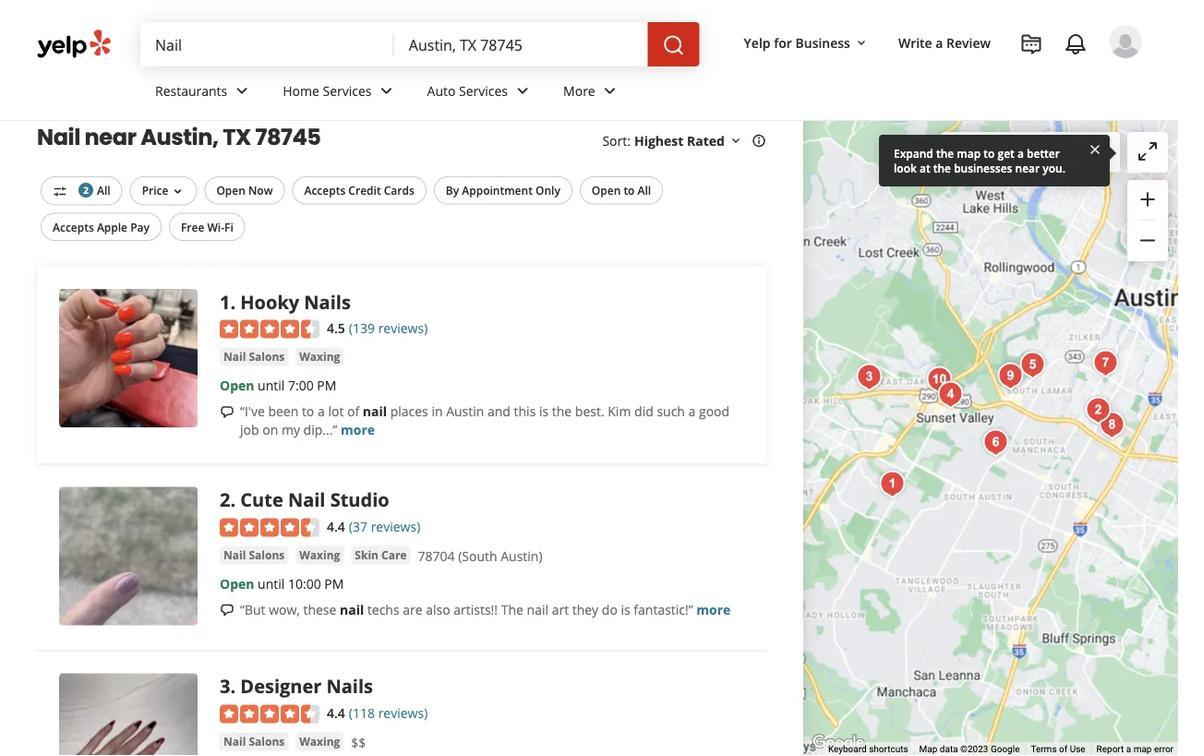 Task type: describe. For each thing, give the bounding box(es) containing it.
fi
[[224, 220, 233, 235]]

ruby a. image
[[1109, 25, 1142, 58]]

also
[[426, 601, 450, 619]]

more link for hooky nails
[[341, 422, 375, 439]]

map for error
[[1134, 744, 1152, 755]]

shortcuts
[[869, 744, 908, 755]]

dip..."
[[303, 422, 337, 439]]

wi-
[[207, 220, 224, 235]]

restaurants link
[[140, 66, 268, 120]]

open until 10:00 pm
[[220, 575, 344, 593]]

accepts apple pay
[[53, 220, 150, 235]]

terms
[[1031, 744, 1057, 755]]

nail left art
[[527, 601, 548, 619]]

open for open until 7:00 pm
[[220, 377, 254, 395]]

open to all button
[[580, 177, 663, 205]]

keyboard
[[828, 744, 867, 755]]

more link
[[548, 66, 636, 120]]

(37 reviews)
[[349, 518, 420, 536]]

nail up 16 filter v2 image
[[37, 122, 80, 153]]

services for auto services
[[459, 82, 508, 99]]

lot
[[328, 403, 344, 421]]

yelp for business
[[744, 34, 850, 51]]

auto services link
[[412, 66, 548, 120]]

look
[[894, 160, 917, 175]]

0 vertical spatial more
[[341, 422, 375, 439]]

"but wow, these nail techs are also artists!! the nail art they do is fantastic!" more
[[240, 601, 731, 619]]

(south
[[458, 547, 497, 565]]

report
[[1097, 744, 1124, 755]]

(37 reviews) link
[[349, 516, 420, 536]]

auto services
[[427, 82, 508, 99]]

cute nail studio link
[[240, 488, 389, 513]]

4.4 link for nails
[[327, 703, 345, 723]]

open for open until 10:00 pm
[[220, 575, 254, 593]]

78745
[[255, 122, 321, 153]]

highest rated
[[634, 132, 725, 150]]

cute nail studio image
[[1080, 392, 1117, 429]]

nails by pro image
[[921, 361, 958, 398]]

price button
[[130, 177, 197, 206]]

kim
[[608, 403, 631, 421]]

all inside button
[[638, 183, 651, 199]]

1 nail salons link from the top
[[220, 348, 288, 367]]

get
[[998, 145, 1015, 161]]

1 all from the left
[[97, 183, 110, 199]]

cute
[[240, 488, 283, 513]]

highest rated button
[[634, 132, 743, 150]]

been
[[268, 403, 298, 421]]

nail for nail salons link associated with designer
[[223, 734, 246, 750]]

. for 2
[[230, 488, 236, 513]]

4.4 star rating image for cute
[[220, 519, 319, 537]]

waxing button for nail
[[296, 546, 344, 565]]

job
[[240, 422, 259, 439]]

terms of use link
[[1031, 744, 1085, 755]]

7:00
[[288, 377, 314, 395]]

waxing for nail
[[299, 548, 340, 563]]

nail left places
[[363, 403, 387, 421]]

. for 1
[[230, 289, 236, 315]]

expand the map to get a better look at the businesses near you. tooltip
[[879, 135, 1110, 187]]

in
[[432, 403, 443, 421]]

did
[[634, 403, 654, 421]]

nail right cute
[[288, 488, 325, 513]]

wow,
[[269, 601, 300, 619]]

designer nails link
[[240, 674, 373, 699]]

a right report
[[1126, 744, 1131, 755]]

report a map error
[[1097, 744, 1174, 755]]

review
[[946, 34, 991, 51]]

designer
[[240, 674, 322, 699]]

nail salons button for cute
[[220, 546, 288, 565]]

austin
[[446, 403, 484, 421]]

pm for nails
[[317, 377, 336, 395]]

yelp for business button
[[736, 26, 876, 59]]

a left lot
[[318, 403, 325, 421]]

search
[[978, 144, 1019, 161]]

nail for first nail salons link from the top
[[223, 350, 246, 365]]

"i've been to a lot of nail
[[240, 403, 387, 421]]

2 . cute nail studio
[[220, 488, 389, 513]]

expand the map to get a better look at the businesses near you.
[[894, 145, 1065, 175]]

16 speech v2 image for 1
[[220, 405, 235, 420]]

restaurants
[[155, 82, 227, 99]]

16 speech v2 image for 2
[[220, 603, 235, 618]]

hooky nails image
[[874, 466, 911, 503]]

keyboard shortcuts button
[[828, 743, 908, 755]]

16 info v2 image
[[751, 134, 766, 148]]

0 horizontal spatial near
[[85, 122, 136, 153]]

(139 reviews)
[[349, 320, 428, 337]]

art
[[552, 601, 569, 619]]

places in austin and this is the best. kim did such a good job on my dip..."
[[240, 403, 730, 439]]

open until 7:00 pm
[[220, 377, 336, 395]]

pm for nail
[[324, 575, 344, 593]]

businesses
[[954, 160, 1012, 175]]

terms of use
[[1031, 744, 1085, 755]]

24 chevron down v2 image for auto services
[[512, 80, 534, 102]]

accepts credit cards button
[[292, 177, 426, 205]]

notifications image
[[1065, 33, 1087, 55]]

highest
[[634, 132, 684, 150]]

zoom out image
[[1137, 229, 1159, 252]]

map for to
[[957, 145, 981, 161]]

4.4 for nails
[[327, 705, 345, 722]]

1 vertical spatial designer nails image
[[59, 674, 198, 755]]

data
[[940, 744, 958, 755]]

error
[[1154, 744, 1174, 755]]

the inside places in austin and this is the best. kim did such a good job on my dip..."
[[552, 403, 572, 421]]

and
[[488, 403, 511, 421]]

2 for 2 all
[[83, 184, 89, 197]]

better
[[1027, 145, 1060, 161]]

map for moves
[[1039, 144, 1066, 161]]

sort:
[[602, 132, 631, 150]]

3
[[220, 674, 230, 699]]

waxing link for nail
[[296, 546, 344, 565]]

none field near
[[409, 34, 633, 54]]

studio
[[330, 488, 389, 513]]

1 waxing link from the top
[[296, 348, 344, 367]]

auto
[[427, 82, 456, 99]]

by appointment only button
[[434, 177, 572, 205]]

1 vertical spatial more
[[696, 601, 731, 619]]

hooky nails link
[[240, 289, 351, 315]]

$$
[[351, 734, 366, 751]]

near inside expand the map to get a better look at the businesses near you.
[[1015, 160, 1040, 175]]

these
[[303, 601, 336, 619]]

reviews) for 1 . hooky nails
[[378, 320, 428, 337]]

map region
[[699, 0, 1179, 755]]

nail near austin, tx 78745
[[37, 122, 321, 153]]

(118
[[349, 705, 375, 722]]

none field find
[[155, 34, 379, 54]]

(37
[[349, 518, 367, 536]]

google
[[991, 744, 1020, 755]]

projects image
[[1020, 33, 1042, 55]]

skin care button
[[351, 546, 410, 565]]

hooky
[[240, 289, 299, 315]]

write
[[898, 34, 932, 51]]

1
[[220, 289, 230, 315]]

16 chevron down v2 image
[[728, 134, 743, 148]]

this
[[514, 403, 536, 421]]

. for 3
[[230, 674, 236, 699]]

places
[[390, 403, 428, 421]]



Task type: vqa. For each thing, say whether or not it's contained in the screenshot.
Highest Rated
yes



Task type: locate. For each thing, give the bounding box(es) containing it.
24 chevron down v2 image inside restaurants link
[[231, 80, 253, 102]]

nail salons link for cute
[[220, 546, 288, 565]]

4.4 for nail
[[327, 518, 345, 536]]

1 vertical spatial more link
[[696, 601, 731, 619]]

0 vertical spatial waxing link
[[296, 348, 344, 367]]

2 nail salons button from the top
[[220, 546, 288, 565]]

4.4 star rating image for designer
[[220, 705, 319, 724]]

austin regalia nail & spa image
[[992, 358, 1029, 395]]

designer nails image inside map region
[[851, 359, 888, 396]]

great nails image
[[932, 376, 969, 413]]

0 vertical spatial to
[[984, 145, 995, 161]]

2 16 speech v2 image from the top
[[220, 603, 235, 618]]

nail down 4.5 star rating image
[[223, 350, 246, 365]]

1 none field from the left
[[155, 34, 379, 54]]

nail
[[37, 122, 80, 153], [223, 350, 246, 365], [288, 488, 325, 513], [223, 548, 246, 563], [223, 734, 246, 750]]

open for open to all
[[592, 183, 621, 199]]

until for cute
[[258, 575, 285, 593]]

16 filter v2 image
[[53, 185, 67, 199]]

24 chevron down v2 image for home services
[[375, 80, 398, 102]]

nail salons down the designer
[[223, 734, 285, 750]]

3 waxing button from the top
[[296, 733, 344, 751]]

nail salons for cute
[[223, 548, 285, 563]]

2 24 chevron down v2 image from the left
[[375, 80, 398, 102]]

to down sort:
[[624, 183, 635, 199]]

of left use
[[1059, 744, 1068, 755]]

nail salons
[[223, 350, 285, 365], [223, 548, 285, 563], [223, 734, 285, 750]]

24 chevron down v2 image
[[231, 80, 253, 102], [375, 80, 398, 102], [512, 80, 534, 102]]

16 chevron down v2 image for price
[[170, 185, 185, 199]]

open to all
[[592, 183, 651, 199]]

artists!!
[[454, 601, 498, 619]]

1 vertical spatial near
[[1015, 160, 1040, 175]]

4.5 link
[[327, 318, 345, 338]]

2 salons from the top
[[249, 548, 285, 563]]

reviews) for 2 . cute nail studio
[[371, 518, 420, 536]]

0 horizontal spatial more link
[[341, 422, 375, 439]]

1 vertical spatial is
[[621, 601, 630, 619]]

. left cute
[[230, 488, 236, 513]]

best.
[[575, 403, 604, 421]]

1 . from the top
[[230, 289, 236, 315]]

salons down 4.5 star rating image
[[249, 350, 285, 365]]

write a review
[[898, 34, 991, 51]]

0 vertical spatial nail salons
[[223, 350, 285, 365]]

1 vertical spatial 4.4 star rating image
[[220, 705, 319, 724]]

None field
[[155, 34, 379, 54], [409, 34, 633, 54]]

16 speech v2 image left "but
[[220, 603, 235, 618]]

a right "get"
[[1017, 145, 1024, 161]]

reviews) up care
[[371, 518, 420, 536]]

services right home in the left top of the page
[[323, 82, 372, 99]]

salons down the designer
[[249, 734, 285, 750]]

search image
[[663, 34, 685, 56]]

b & y nails spa image
[[1087, 345, 1124, 382]]

0 vertical spatial nail salons link
[[220, 348, 288, 367]]

16 speech v2 image left the "i've
[[220, 405, 235, 420]]

skin
[[355, 548, 379, 563]]

nail up open until 10:00 pm
[[223, 548, 246, 563]]

write a review link
[[891, 26, 998, 59]]

cards
[[384, 183, 414, 199]]

2 nail salons link from the top
[[220, 546, 288, 565]]

map data ©2023 google
[[919, 744, 1020, 755]]

1 services from the left
[[323, 82, 372, 99]]

pay
[[130, 220, 150, 235]]

nails up (118
[[326, 674, 373, 699]]

report a map error link
[[1097, 744, 1174, 755]]

accepts for accepts apple pay
[[53, 220, 94, 235]]

expand map image
[[1137, 140, 1159, 162]]

16 chevron down v2 image right price
[[170, 185, 185, 199]]

all up the accepts apple pay
[[97, 183, 110, 199]]

nail down 3
[[223, 734, 246, 750]]

a right write on the top right
[[936, 34, 943, 51]]

waxing button left $$
[[296, 733, 344, 751]]

2 none field from the left
[[409, 34, 633, 54]]

filters group
[[37, 177, 667, 241]]

luv nails & spa image
[[1094, 407, 1131, 444]]

of right lot
[[347, 403, 359, 421]]

to left "get"
[[984, 145, 995, 161]]

waxing link down 4.5
[[296, 348, 344, 367]]

1 horizontal spatial 2
[[220, 488, 230, 513]]

nail left techs at the left bottom of the page
[[340, 601, 364, 619]]

4.4 link left (118
[[327, 703, 345, 723]]

2 vertical spatial nail salons link
[[220, 733, 288, 751]]

all down highest
[[638, 183, 651, 199]]

0 horizontal spatial is
[[539, 403, 549, 421]]

2 nail salons from the top
[[223, 548, 285, 563]]

reviews) right (118
[[378, 705, 428, 722]]

2 horizontal spatial map
[[1134, 744, 1152, 755]]

1 until from the top
[[258, 377, 285, 395]]

do
[[602, 601, 618, 619]]

waxing up '10:00'
[[299, 548, 340, 563]]

1 vertical spatial nail salons
[[223, 548, 285, 563]]

24 chevron down v2 image for restaurants
[[231, 80, 253, 102]]

1 24 chevron down v2 image from the left
[[231, 80, 253, 102]]

3 . designer nails
[[220, 674, 373, 699]]

nail salons link up open until 10:00 pm
[[220, 546, 288, 565]]

home services
[[283, 82, 372, 99]]

until
[[258, 377, 285, 395], [258, 575, 285, 593]]

4.4 left (37 at left
[[327, 518, 345, 536]]

4.4 left (118
[[327, 705, 345, 722]]

moves
[[1069, 144, 1109, 161]]

until up wow,
[[258, 575, 285, 593]]

0 horizontal spatial designer nails image
[[59, 674, 198, 755]]

1 vertical spatial 4.4
[[327, 705, 345, 722]]

0 vertical spatial nails
[[304, 289, 351, 315]]

16 chevron down v2 image for yelp for business
[[854, 36, 869, 51]]

services inside home services link
[[323, 82, 372, 99]]

as
[[1022, 144, 1035, 161]]

4.5 star rating image
[[220, 320, 319, 339]]

salons up open until 10:00 pm
[[249, 548, 285, 563]]

a right such
[[688, 403, 696, 421]]

open now button
[[204, 177, 285, 205]]

3 . from the top
[[230, 674, 236, 699]]

0 horizontal spatial more
[[341, 422, 375, 439]]

nail salons button down 4.5 star rating image
[[220, 348, 288, 367]]

1 vertical spatial accepts
[[53, 220, 94, 235]]

1 vertical spatial nail salons button
[[220, 546, 288, 565]]

google image
[[808, 731, 869, 755]]

1 vertical spatial 16 speech v2 image
[[220, 603, 235, 618]]

2 vertical spatial .
[[230, 674, 236, 699]]

1 horizontal spatial more
[[696, 601, 731, 619]]

1 horizontal spatial services
[[459, 82, 508, 99]]

0 vertical spatial until
[[258, 377, 285, 395]]

0 vertical spatial more link
[[341, 422, 375, 439]]

more down lot
[[341, 422, 375, 439]]

Near text field
[[409, 34, 633, 54]]

2 vertical spatial salons
[[249, 734, 285, 750]]

nail salons up open until 10:00 pm
[[223, 548, 285, 563]]

for
[[774, 34, 792, 51]]

1 horizontal spatial none field
[[409, 34, 633, 54]]

open down sort:
[[592, 183, 621, 199]]

map left error
[[1134, 744, 1152, 755]]

3 nail salons button from the top
[[220, 733, 288, 751]]

a inside places in austin and this is the best. kim did such a good job on my dip..."
[[688, 403, 696, 421]]

Find text field
[[155, 34, 379, 54]]

they
[[572, 601, 598, 619]]

0 vertical spatial .
[[230, 289, 236, 315]]

24 chevron down v2 image
[[599, 80, 621, 102]]

16 chevron down v2 image inside "yelp for business" button
[[854, 36, 869, 51]]

1 vertical spatial waxing button
[[296, 546, 344, 565]]

1 waxing from the top
[[299, 350, 340, 365]]

. left the designer
[[230, 674, 236, 699]]

designer nails image
[[851, 359, 888, 396], [59, 674, 198, 755]]

1 vertical spatial until
[[258, 575, 285, 593]]

2 for 2 . cute nail studio
[[220, 488, 230, 513]]

waxing button
[[296, 348, 344, 367], [296, 546, 344, 565], [296, 733, 344, 751]]

1 nail salons from the top
[[223, 350, 285, 365]]

a inside expand the map to get a better look at the businesses near you.
[[1017, 145, 1024, 161]]

home
[[283, 82, 319, 99]]

open left now
[[216, 183, 245, 199]]

16 chevron down v2 image inside "price" dropdown button
[[170, 185, 185, 199]]

1 vertical spatial nails
[[326, 674, 373, 699]]

at
[[920, 160, 930, 175]]

more link for cute nail studio
[[696, 601, 731, 619]]

skin care link
[[351, 546, 410, 565]]

2 horizontal spatial to
[[984, 145, 995, 161]]

0 horizontal spatial all
[[97, 183, 110, 199]]

4.4 star rating image down cute
[[220, 519, 319, 537]]

only
[[536, 183, 560, 199]]

2 vertical spatial nail salons button
[[220, 733, 288, 751]]

nail salons button down the designer
[[220, 733, 288, 751]]

0 horizontal spatial none field
[[155, 34, 379, 54]]

by
[[446, 183, 459, 199]]

fantastic!"
[[634, 601, 693, 619]]

open now
[[216, 183, 273, 199]]

salons for cute
[[249, 548, 285, 563]]

waxing
[[299, 350, 340, 365], [299, 548, 340, 563], [299, 734, 340, 750]]

nail salons link down 4.5 star rating image
[[220, 348, 288, 367]]

to inside expand the map to get a better look at the businesses near you.
[[984, 145, 995, 161]]

until for hooky
[[258, 377, 285, 395]]

all
[[97, 183, 110, 199], [638, 183, 651, 199]]

3 nail salons from the top
[[223, 734, 285, 750]]

3 salons from the top
[[249, 734, 285, 750]]

waxing button up '10:00'
[[296, 546, 344, 565]]

zoom in image
[[1137, 188, 1159, 210]]

nail for nail salons link associated with cute
[[223, 548, 246, 563]]

keyboard shortcuts
[[828, 744, 908, 755]]

0 vertical spatial waxing
[[299, 350, 340, 365]]

1 vertical spatial salons
[[249, 548, 285, 563]]

None search field
[[140, 22, 703, 66]]

16 speech v2 image
[[220, 405, 235, 420], [220, 603, 235, 618]]

0 horizontal spatial of
[[347, 403, 359, 421]]

0 horizontal spatial accepts
[[53, 220, 94, 235]]

1 horizontal spatial accepts
[[304, 183, 346, 199]]

2 right 16 filter v2 image
[[83, 184, 89, 197]]

accepts inside button
[[53, 220, 94, 235]]

more link right 'fantastic!"'
[[696, 601, 731, 619]]

waxing link left $$
[[296, 733, 344, 751]]

1 . hooky nails
[[220, 289, 351, 315]]

open up the "i've
[[220, 377, 254, 395]]

none field up home in the left top of the page
[[155, 34, 379, 54]]

is
[[539, 403, 549, 421], [621, 601, 630, 619]]

0 vertical spatial 2
[[83, 184, 89, 197]]

0 vertical spatial 4.4 link
[[327, 516, 345, 536]]

accepts left credit
[[304, 183, 346, 199]]

2 waxing link from the top
[[296, 546, 344, 565]]

waxing button for nails
[[296, 733, 344, 751]]

reviews) right (139
[[378, 320, 428, 337]]

0 vertical spatial accepts
[[304, 183, 346, 199]]

open inside open now button
[[216, 183, 245, 199]]

0 vertical spatial 16 chevron down v2 image
[[854, 36, 869, 51]]

2 services from the left
[[459, 82, 508, 99]]

1 vertical spatial waxing link
[[296, 546, 344, 565]]

cute nail studio image
[[59, 488, 198, 626]]

4.4 link left (37 at left
[[327, 516, 345, 536]]

3 nail salons link from the top
[[220, 733, 288, 751]]

waxing left $$
[[299, 734, 340, 750]]

10:00
[[288, 575, 321, 593]]

waxing for nails
[[299, 734, 340, 750]]

3 waxing link from the top
[[296, 733, 344, 751]]

open
[[216, 183, 245, 199], [592, 183, 621, 199], [220, 377, 254, 395], [220, 575, 254, 593]]

my
[[282, 422, 300, 439]]

0 vertical spatial of
[[347, 403, 359, 421]]

3 24 chevron down v2 image from the left
[[512, 80, 534, 102]]

until up been at the bottom left
[[258, 377, 285, 395]]

2 vertical spatial nail salons
[[223, 734, 285, 750]]

1 horizontal spatial designer nails image
[[851, 359, 888, 396]]

pm up these
[[324, 575, 344, 593]]

2 vertical spatial to
[[302, 403, 314, 421]]

nail salons for designer
[[223, 734, 285, 750]]

. left hooky
[[230, 289, 236, 315]]

1 vertical spatial waxing
[[299, 548, 340, 563]]

accepts inside accepts credit cards button
[[304, 183, 346, 199]]

4.4 star rating image down the designer
[[220, 705, 319, 724]]

open inside open to all button
[[592, 183, 621, 199]]

map right as
[[1039, 144, 1066, 161]]

24 chevron down v2 image down near field
[[512, 80, 534, 102]]

1 vertical spatial 16 chevron down v2 image
[[170, 185, 185, 199]]

1 16 speech v2 image from the top
[[220, 405, 235, 420]]

1 vertical spatial of
[[1059, 744, 1068, 755]]

0 horizontal spatial 2
[[83, 184, 89, 197]]

1 vertical spatial to
[[624, 183, 635, 199]]

is inside places in austin and this is the best. kim did such a good job on my dip..."
[[539, 403, 549, 421]]

24 chevron down v2 image left auto
[[375, 80, 398, 102]]

0 vertical spatial pm
[[317, 377, 336, 395]]

1 vertical spatial .
[[230, 488, 236, 513]]

is right this
[[539, 403, 549, 421]]

2 horizontal spatial 24 chevron down v2 image
[[512, 80, 534, 102]]

is right 'do'
[[621, 601, 630, 619]]

map inside expand the map to get a better look at the businesses near you.
[[957, 145, 981, 161]]

tp pure nails image
[[1014, 347, 1051, 384]]

2 vertical spatial waxing
[[299, 734, 340, 750]]

1 vertical spatial pm
[[324, 575, 344, 593]]

0 vertical spatial reviews)
[[378, 320, 428, 337]]

1 4.4 from the top
[[327, 518, 345, 536]]

nail salons down 4.5 star rating image
[[223, 350, 285, 365]]

by appointment only
[[446, 183, 560, 199]]

1 horizontal spatial near
[[1015, 160, 1040, 175]]

near right "get"
[[1015, 160, 1040, 175]]

techs
[[367, 601, 399, 619]]

1 horizontal spatial all
[[638, 183, 651, 199]]

1 vertical spatial nail salons link
[[220, 546, 288, 565]]

1 horizontal spatial of
[[1059, 744, 1068, 755]]

2 waxing from the top
[[299, 548, 340, 563]]

2 waxing button from the top
[[296, 546, 344, 565]]

1 4.4 star rating image from the top
[[220, 519, 319, 537]]

more right 'fantastic!"'
[[696, 601, 731, 619]]

1 horizontal spatial to
[[624, 183, 635, 199]]

salons for designer
[[249, 734, 285, 750]]

2 4.4 from the top
[[327, 705, 345, 722]]

0 vertical spatial 4.4
[[327, 518, 345, 536]]

accepts apple pay button
[[41, 213, 162, 241]]

16 chevron down v2 image right business
[[854, 36, 869, 51]]

1 horizontal spatial is
[[621, 601, 630, 619]]

ten nails image
[[977, 424, 1014, 461]]

nail salons link down the designer
[[220, 733, 288, 751]]

1 waxing button from the top
[[296, 348, 344, 367]]

on
[[262, 422, 278, 439]]

nails
[[304, 289, 351, 315], [326, 674, 373, 699]]

0 vertical spatial near
[[85, 122, 136, 153]]

3 waxing from the top
[[299, 734, 340, 750]]

open for open now
[[216, 183, 245, 199]]

nail salons link for designer
[[220, 733, 288, 751]]

4.4 link for nail
[[327, 516, 345, 536]]

user actions element
[[729, 23, 1168, 137]]

2 vertical spatial waxing link
[[296, 733, 344, 751]]

waxing button down 4.5
[[296, 348, 344, 367]]

a inside 'link'
[[936, 34, 943, 51]]

0 horizontal spatial 24 chevron down v2 image
[[231, 80, 253, 102]]

to up 'dip..."'
[[302, 403, 314, 421]]

0 vertical spatial 16 speech v2 image
[[220, 405, 235, 420]]

2 4.4 star rating image from the top
[[220, 705, 319, 724]]

services
[[323, 82, 372, 99], [459, 82, 508, 99]]

24 chevron down v2 image up tx
[[231, 80, 253, 102]]

"but
[[240, 601, 265, 619]]

2 inside 2 all
[[83, 184, 89, 197]]

to
[[984, 145, 995, 161], [624, 183, 635, 199], [302, 403, 314, 421]]

near up 2 all
[[85, 122, 136, 153]]

16 chevron down v2 image
[[854, 36, 869, 51], [170, 185, 185, 199]]

waxing link up '10:00'
[[296, 546, 344, 565]]

1 vertical spatial 2
[[220, 488, 230, 513]]

2 4.4 link from the top
[[327, 703, 345, 723]]

open up "but
[[220, 575, 254, 593]]

hooky nails image
[[59, 289, 198, 428]]

0 horizontal spatial to
[[302, 403, 314, 421]]

1 vertical spatial reviews)
[[371, 518, 420, 536]]

2 all from the left
[[638, 183, 651, 199]]

expand
[[894, 145, 933, 161]]

0 horizontal spatial map
[[957, 145, 981, 161]]

more link down lot
[[341, 422, 375, 439]]

austin)
[[501, 547, 543, 565]]

pm right the 7:00
[[317, 377, 336, 395]]

24 chevron down v2 image inside home services link
[[375, 80, 398, 102]]

1 horizontal spatial 24 chevron down v2 image
[[375, 80, 398, 102]]

0 vertical spatial 4.4 star rating image
[[220, 519, 319, 537]]

use
[[1070, 744, 1085, 755]]

2 left cute
[[220, 488, 230, 513]]

0 vertical spatial designer nails image
[[851, 359, 888, 396]]

waxing link
[[296, 348, 344, 367], [296, 546, 344, 565], [296, 733, 344, 751]]

group
[[1127, 180, 1168, 261]]

1 nail salons button from the top
[[220, 348, 288, 367]]

4.4 star rating image
[[220, 519, 319, 537], [220, 705, 319, 724]]

accepts for accepts credit cards
[[304, 183, 346, 199]]

0 vertical spatial is
[[539, 403, 549, 421]]

"i've
[[240, 403, 265, 421]]

services inside auto services link
[[459, 82, 508, 99]]

waxing link for nails
[[296, 733, 344, 751]]

to inside button
[[624, 183, 635, 199]]

a
[[936, 34, 943, 51], [1017, 145, 1024, 161], [318, 403, 325, 421], [688, 403, 696, 421], [1126, 744, 1131, 755]]

business categories element
[[140, 66, 1142, 120]]

rated
[[687, 132, 725, 150]]

2 vertical spatial reviews)
[[378, 705, 428, 722]]

nail salons button for designer
[[220, 733, 288, 751]]

1 vertical spatial 4.4 link
[[327, 703, 345, 723]]

now
[[248, 183, 273, 199]]

reviews) for 3 . designer nails
[[378, 705, 428, 722]]

accepts down 16 filter v2 image
[[53, 220, 94, 235]]

credit
[[348, 183, 381, 199]]

nails up 4.5 link
[[304, 289, 351, 315]]

none field up auto services link
[[409, 34, 633, 54]]

0 vertical spatial waxing button
[[296, 348, 344, 367]]

0 vertical spatial nail salons button
[[220, 348, 288, 367]]

nail salons button up open until 10:00 pm
[[220, 546, 288, 565]]

24 chevron down v2 image inside auto services link
[[512, 80, 534, 102]]

2 . from the top
[[230, 488, 236, 513]]

map left "get"
[[957, 145, 981, 161]]

nails for 3 . designer nails
[[326, 674, 373, 699]]

(139
[[349, 320, 375, 337]]

apple
[[97, 220, 127, 235]]

nails for 1 . hooky nails
[[304, 289, 351, 315]]

0 horizontal spatial services
[[323, 82, 372, 99]]

1 horizontal spatial map
[[1039, 144, 1066, 161]]

(118 reviews)
[[349, 705, 428, 722]]

such
[[657, 403, 685, 421]]

1 horizontal spatial more link
[[696, 601, 731, 619]]

appointment
[[462, 183, 533, 199]]

0 vertical spatial salons
[[249, 350, 285, 365]]

good
[[699, 403, 730, 421]]

services for home services
[[323, 82, 372, 99]]

1 4.4 link from the top
[[327, 516, 345, 536]]

services right auto
[[459, 82, 508, 99]]

close image
[[1088, 141, 1102, 157]]

free wi-fi button
[[169, 213, 245, 241]]

waxing down 4.5
[[299, 350, 340, 365]]

2 vertical spatial waxing button
[[296, 733, 344, 751]]

2 all
[[83, 183, 110, 199]]

1 horizontal spatial 16 chevron down v2 image
[[854, 36, 869, 51]]

2
[[83, 184, 89, 197], [220, 488, 230, 513]]

1 salons from the top
[[249, 350, 285, 365]]

map
[[919, 744, 938, 755]]

0 horizontal spatial 16 chevron down v2 image
[[170, 185, 185, 199]]

2 until from the top
[[258, 575, 285, 593]]



